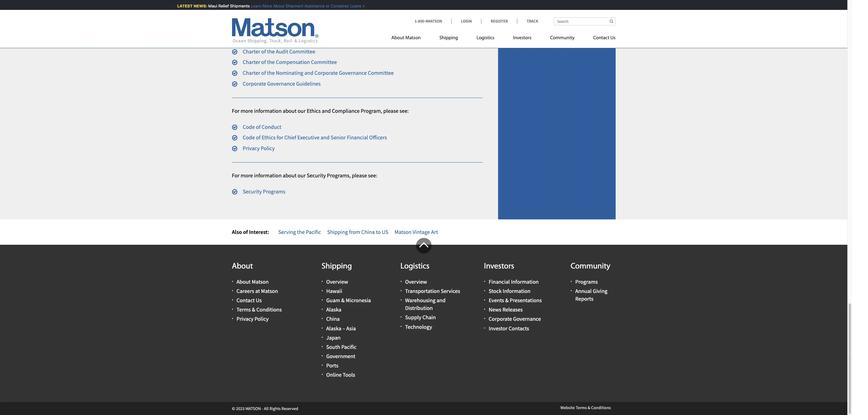 Task type: vqa. For each thing, say whether or not it's contained in the screenshot.
'Ecommerce'
no



Task type: locate. For each thing, give the bounding box(es) containing it.
alaska
[[326, 306, 342, 314], [326, 325, 342, 332]]

2 our from the top
[[298, 107, 306, 114]]

1 vertical spatial ethics
[[262, 134, 276, 141]]

careers
[[237, 288, 254, 295]]

2 overview from the left
[[405, 278, 427, 286]]

1 overview from the left
[[326, 278, 348, 286]]

0 horizontal spatial us
[[256, 297, 262, 304]]

1 horizontal spatial programs
[[576, 278, 598, 286]]

0 horizontal spatial china
[[326, 316, 340, 323]]

china down alaska link
[[326, 316, 340, 323]]

matson inside top menu navigation
[[406, 36, 421, 41]]

overview for hawaii
[[326, 278, 348, 286]]

top menu navigation
[[392, 32, 616, 45]]

section
[[490, 0, 624, 220]]

art
[[431, 229, 438, 236]]

1 horizontal spatial financial
[[489, 278, 510, 286]]

biographies
[[263, 26, 290, 33]]

1 vertical spatial code
[[243, 134, 255, 141]]

matson right us
[[395, 229, 412, 236]]

1 horizontal spatial contact us link
[[584, 32, 616, 45]]

of up privacy policy
[[256, 134, 261, 141]]

senior
[[331, 134, 346, 141]]

investors down track link
[[513, 36, 532, 41]]

1 vertical spatial investors
[[484, 263, 514, 271]]

privacy
[[243, 145, 260, 152], [237, 316, 254, 323]]

guam & micronesia link
[[326, 297, 371, 304]]

0 horizontal spatial programs
[[263, 188, 285, 195]]

3 more from the top
[[241, 172, 253, 179]]

1 vertical spatial policy
[[255, 316, 269, 323]]

government
[[326, 353, 355, 360]]

1-800-4matson link
[[415, 19, 452, 24]]

1 horizontal spatial about matson link
[[392, 32, 430, 45]]

rights
[[269, 406, 281, 412]]

1 vertical spatial us
[[256, 297, 262, 304]]

for for for more information about our security programs, please see:
[[232, 172, 240, 179]]

1 horizontal spatial pacific
[[341, 344, 357, 351]]

contact us link down careers
[[237, 297, 262, 304]]

director biographies link
[[243, 26, 290, 33]]

program,
[[361, 107, 382, 114]]

None search field
[[554, 17, 616, 25]]

privacy down terms & conditions link
[[237, 316, 254, 323]]

information for for more information about our ethics and compliance program, please see:
[[254, 107, 282, 114]]

us up terms & conditions link
[[256, 297, 262, 304]]

more
[[259, 3, 269, 8]]

our for ethics
[[298, 107, 306, 114]]

of up corporate governance guidelines 'link'
[[261, 69, 266, 77]]

information up stock information link
[[511, 278, 539, 286]]

the down charter of the audit committee
[[267, 59, 275, 66]]

0 vertical spatial code
[[243, 123, 255, 131]]

1 vertical spatial corporate
[[243, 80, 266, 87]]

3 about from the top
[[283, 172, 297, 179]]

0 vertical spatial about matson link
[[392, 32, 430, 45]]

0 horizontal spatial pacific
[[306, 229, 321, 236]]

1 horizontal spatial logistics
[[477, 36, 495, 41]]

south
[[326, 344, 340, 351]]

charter for charter of the audit committee
[[243, 48, 260, 55]]

1 vertical spatial pacific
[[341, 344, 357, 351]]

us down 'search' icon
[[611, 36, 616, 41]]

0 vertical spatial programs
[[263, 188, 285, 195]]

& right guam
[[341, 297, 345, 304]]

0 vertical spatial shipping
[[440, 36, 458, 41]]

japan
[[326, 335, 341, 342]]

1 vertical spatial china
[[326, 316, 340, 323]]

and up 'guidelines'
[[305, 69, 314, 77]]

overview up transportation
[[405, 278, 427, 286]]

more up security programs
[[241, 172, 253, 179]]

for more information about our security programs, please see:
[[232, 172, 377, 179]]

more down learn
[[241, 10, 253, 17]]

committee composition link
[[243, 37, 300, 44]]

1 code from the top
[[243, 123, 255, 131]]

1 horizontal spatial china
[[361, 229, 375, 236]]

contact us
[[593, 36, 616, 41]]

0 vertical spatial logistics
[[477, 36, 495, 41]]

2 vertical spatial shipping
[[322, 263, 352, 271]]

composition
[[270, 37, 300, 44]]

pacific inside overview hawaii guam & micronesia alaska china alaska – asia japan south pacific government ports online tools
[[341, 344, 357, 351]]

about down shipment
[[283, 10, 297, 17]]

transportation services link
[[405, 288, 460, 295]]

about for about matson
[[392, 36, 404, 41]]

alaska down guam
[[326, 306, 342, 314]]

0 vertical spatial governance
[[339, 69, 367, 77]]

0 vertical spatial our
[[298, 10, 306, 17]]

annual giving reports link
[[576, 288, 608, 303]]

policy down terms & conditions link
[[255, 316, 269, 323]]

3 charter from the top
[[243, 69, 260, 77]]

1 horizontal spatial overview
[[405, 278, 427, 286]]

investors up the financial information link
[[484, 263, 514, 271]]

1 vertical spatial terms
[[576, 405, 587, 411]]

1 vertical spatial see:
[[400, 107, 409, 114]]

2 vertical spatial charter
[[243, 69, 260, 77]]

overview link
[[326, 278, 348, 286], [405, 278, 427, 286]]

contact
[[593, 36, 610, 41], [237, 297, 255, 304]]

1 vertical spatial information
[[254, 107, 282, 114]]

1 horizontal spatial governance
[[339, 69, 367, 77]]

0 vertical spatial information
[[254, 10, 282, 17]]

2 horizontal spatial corporate
[[489, 316, 512, 323]]

0 vertical spatial investors
[[513, 36, 532, 41]]

shipping down the 4matson
[[440, 36, 458, 41]]

community
[[550, 36, 575, 41], [571, 263, 611, 271]]

of for also of interest:
[[243, 229, 248, 236]]

alaska – asia link
[[326, 325, 356, 332]]

privacy policy link down terms & conditions link
[[237, 316, 269, 323]]

0 vertical spatial pacific
[[306, 229, 321, 236]]

programs,
[[327, 172, 351, 179]]

vintage
[[413, 229, 430, 236]]

us inside top menu navigation
[[611, 36, 616, 41]]

contact inside the about matson careers at matson contact us terms & conditions privacy policy
[[237, 297, 255, 304]]

website terms & conditions
[[561, 405, 611, 411]]

news:
[[190, 3, 204, 8]]

1 vertical spatial conditions
[[591, 405, 611, 411]]

matson up at
[[252, 278, 269, 286]]

charter of the audit committee
[[243, 48, 315, 55]]

terms
[[237, 306, 251, 314], [576, 405, 587, 411]]

2 vertical spatial about
[[283, 172, 297, 179]]

alaska up the japan
[[326, 325, 342, 332]]

more up code of conduct
[[241, 107, 253, 114]]

presentations
[[510, 297, 542, 304]]

financial up stock
[[489, 278, 510, 286]]

1 vertical spatial please
[[383, 107, 399, 114]]

overview inside the overview transportation services warehousing and distribution supply chain technology
[[405, 278, 427, 286]]

of left 'conduct'
[[256, 123, 261, 131]]

shipping left from
[[327, 229, 348, 236]]

2 information from the top
[[254, 107, 282, 114]]

0 vertical spatial alaska
[[326, 306, 342, 314]]

governance inside financial information stock information events & presentations news releases corporate governance investor contacts
[[513, 316, 541, 323]]

about for ethics
[[283, 107, 297, 114]]

1 vertical spatial alaska
[[326, 325, 342, 332]]

overview up hawaii on the left
[[326, 278, 348, 286]]

1 for from the top
[[232, 10, 240, 17]]

online
[[326, 372, 342, 379]]

2 overview link from the left
[[405, 278, 427, 286]]

china link
[[326, 316, 340, 323]]

the right 'serving'
[[297, 229, 305, 236]]

charter of the audit committee link
[[243, 48, 315, 55]]

please down the >
[[351, 10, 366, 17]]

conditions inside the about matson careers at matson contact us terms & conditions privacy policy
[[257, 306, 282, 314]]

1 vertical spatial financial
[[489, 278, 510, 286]]

2 vertical spatial corporate
[[489, 316, 512, 323]]

0 vertical spatial security
[[307, 172, 326, 179]]

0 vertical spatial conditions
[[257, 306, 282, 314]]

1 horizontal spatial contact
[[593, 36, 610, 41]]

shipping up hawaii link
[[322, 263, 352, 271]]

0 horizontal spatial about matson link
[[237, 278, 269, 286]]

governance
[[339, 69, 367, 77], [267, 80, 295, 87], [513, 316, 541, 323]]

our
[[298, 10, 306, 17], [298, 107, 306, 114], [298, 172, 306, 179]]

the down committee composition
[[267, 48, 275, 55]]

contact us link down 'search' icon
[[584, 32, 616, 45]]

please right the program,
[[383, 107, 399, 114]]

more for for more information about our security programs, please see:
[[241, 172, 253, 179]]

about matson link
[[392, 32, 430, 45], [237, 278, 269, 286]]

about up security programs link
[[283, 172, 297, 179]]

1 information from the top
[[254, 10, 282, 17]]

alaska link
[[326, 306, 342, 314]]

about matson link down 1-
[[392, 32, 430, 45]]

2 charter from the top
[[243, 59, 260, 66]]

0 vertical spatial about
[[283, 10, 297, 17]]

policy down 'conduct'
[[261, 145, 275, 152]]

the for nominating
[[267, 69, 275, 77]]

reports
[[576, 296, 594, 303]]

community inside footer
[[571, 263, 611, 271]]

about up chief
[[283, 107, 297, 114]]

3 our from the top
[[298, 172, 306, 179]]

1 horizontal spatial overview link
[[405, 278, 427, 286]]

charter
[[243, 48, 260, 55], [243, 59, 260, 66], [243, 69, 260, 77]]

and down transportation services link
[[437, 297, 446, 304]]

please
[[351, 10, 366, 17], [383, 107, 399, 114], [352, 172, 367, 179]]

2 about from the top
[[283, 107, 297, 114]]

terms right website
[[576, 405, 587, 411]]

contact down careers
[[237, 297, 255, 304]]

us
[[611, 36, 616, 41], [256, 297, 262, 304]]

privacy policy
[[243, 145, 275, 152]]

0 vertical spatial community
[[550, 36, 575, 41]]

ports
[[326, 363, 339, 370]]

community down 'search' search box
[[550, 36, 575, 41]]

china left 'to'
[[361, 229, 375, 236]]

1 charter from the top
[[243, 48, 260, 55]]

online tools link
[[326, 372, 355, 379]]

charter of the nominating and corporate governance committee link
[[243, 69, 394, 77]]

0 vertical spatial financial
[[347, 134, 368, 141]]

2 vertical spatial information
[[254, 172, 282, 179]]

the up corporate governance guidelines 'link'
[[267, 69, 275, 77]]

2 vertical spatial for
[[232, 172, 240, 179]]

1 vertical spatial contact
[[237, 297, 255, 304]]

1 vertical spatial for
[[232, 107, 240, 114]]

0 horizontal spatial logistics
[[401, 263, 430, 271]]

overview link up transportation
[[405, 278, 427, 286]]

charter of the nominating and corporate governance committee
[[243, 69, 394, 77]]

2 more from the top
[[241, 107, 253, 114]]

shipping inside "link"
[[440, 36, 458, 41]]

warehousing
[[405, 297, 436, 304]]

terms down careers
[[237, 306, 251, 314]]

2 vertical spatial more
[[241, 172, 253, 179]]

2 alaska from the top
[[326, 325, 342, 332]]

distribution
[[405, 305, 433, 312]]

800-
[[418, 19, 426, 24]]

for for for more information about our board of directors, please see:
[[232, 10, 240, 17]]

latest news: maui relief shipments learn more about shipment assistance or container loans >
[[174, 3, 361, 8]]

our for security
[[298, 172, 306, 179]]

register
[[491, 19, 508, 24]]

0 horizontal spatial terms
[[237, 306, 251, 314]]

backtop image
[[416, 238, 432, 254]]

1 vertical spatial community
[[571, 263, 611, 271]]

of for code of ethics for chief executive and senior financial officers
[[256, 134, 261, 141]]

please right the programs,
[[352, 172, 367, 179]]

2 for from the top
[[232, 107, 240, 114]]

pacific right 'serving'
[[306, 229, 321, 236]]

shipment
[[282, 3, 300, 8]]

privacy policy link down code of conduct
[[243, 145, 275, 152]]

1 vertical spatial more
[[241, 107, 253, 114]]

0 vertical spatial more
[[241, 10, 253, 17]]

corporate inside financial information stock information events & presentations news releases corporate governance investor contacts
[[489, 316, 512, 323]]

0 horizontal spatial overview
[[326, 278, 348, 286]]

0 vertical spatial charter
[[243, 48, 260, 55]]

of for charter of the compensation committee
[[261, 59, 266, 66]]

contact down 'search' search box
[[593, 36, 610, 41]]

of right also
[[243, 229, 248, 236]]

ethics up code of ethics for chief executive and senior financial officers
[[307, 107, 321, 114]]

about inside the about matson careers at matson contact us terms & conditions privacy policy
[[237, 278, 251, 286]]

1 vertical spatial privacy
[[237, 316, 254, 323]]

0 vertical spatial us
[[611, 36, 616, 41]]

about for board
[[283, 10, 297, 17]]

community up programs link
[[571, 263, 611, 271]]

1 vertical spatial about matson link
[[237, 278, 269, 286]]

1 more from the top
[[241, 10, 253, 17]]

and
[[305, 69, 314, 77], [322, 107, 331, 114], [321, 134, 330, 141], [437, 297, 446, 304]]

director biographies
[[243, 26, 290, 33]]

3 information from the top
[[254, 172, 282, 179]]

0 horizontal spatial security
[[243, 188, 262, 195]]

of down charter of the audit committee
[[261, 59, 266, 66]]

compliance
[[332, 107, 360, 114]]

overview link for logistics
[[405, 278, 427, 286]]

logistics down backtop image
[[401, 263, 430, 271]]

shipping
[[440, 36, 458, 41], [327, 229, 348, 236], [322, 263, 352, 271]]

0 horizontal spatial conditions
[[257, 306, 282, 314]]

tools
[[343, 372, 355, 379]]

overview inside overview hawaii guam & micronesia alaska china alaska – asia japan south pacific government ports online tools
[[326, 278, 348, 286]]

loans
[[347, 3, 358, 8]]

1 vertical spatial about
[[283, 107, 297, 114]]

& up news releases 'link'
[[505, 297, 509, 304]]

© 2023 matson ‐ all rights reserved
[[232, 406, 298, 412]]

container
[[327, 3, 346, 8]]

overview link up hawaii on the left
[[326, 278, 348, 286]]

1 our from the top
[[298, 10, 306, 17]]

0 vertical spatial ethics
[[307, 107, 321, 114]]

footer
[[0, 238, 848, 416]]

information up security programs
[[254, 172, 282, 179]]

and inside the overview transportation services warehousing and distribution supply chain technology
[[437, 297, 446, 304]]

1 vertical spatial programs
[[576, 278, 598, 286]]

code left 'conduct'
[[243, 123, 255, 131]]

1 vertical spatial our
[[298, 107, 306, 114]]

information up events & presentations link
[[503, 288, 531, 295]]

officers
[[369, 134, 387, 141]]

information down latest news: maui relief shipments learn more about shipment assistance or container loans >
[[254, 10, 282, 17]]

3 for from the top
[[232, 172, 240, 179]]

1 vertical spatial security
[[243, 188, 262, 195]]

2 vertical spatial see:
[[368, 172, 377, 179]]

website terms & conditions link
[[561, 405, 611, 411]]

executive
[[298, 134, 320, 141]]

serving the pacific link
[[278, 229, 321, 236]]

code of conduct link
[[243, 123, 281, 131]]

1 vertical spatial information
[[503, 288, 531, 295]]

0 horizontal spatial contact
[[237, 297, 255, 304]]

privacy down code of conduct
[[243, 145, 260, 152]]

1 overview link from the left
[[326, 278, 348, 286]]

search image
[[610, 19, 614, 23]]

1 about from the top
[[283, 10, 297, 17]]

pacific up government
[[341, 344, 357, 351]]

code up privacy policy
[[243, 134, 255, 141]]

footer containing about
[[0, 238, 848, 416]]

2 horizontal spatial governance
[[513, 316, 541, 323]]

0 vertical spatial corporate
[[315, 69, 338, 77]]

about inside top menu navigation
[[392, 36, 404, 41]]

code of ethics for chief executive and senior financial officers link
[[243, 134, 387, 141]]

matson down 1-
[[406, 36, 421, 41]]

logistics down "register" link
[[477, 36, 495, 41]]

1 vertical spatial logistics
[[401, 263, 430, 271]]

of down committee composition link
[[261, 48, 266, 55]]

us
[[382, 229, 388, 236]]

2 code from the top
[[243, 134, 255, 141]]

0 horizontal spatial financial
[[347, 134, 368, 141]]

financial right senior
[[347, 134, 368, 141]]

and left compliance
[[322, 107, 331, 114]]

0 horizontal spatial overview link
[[326, 278, 348, 286]]

0 horizontal spatial contact us link
[[237, 297, 262, 304]]

2 vertical spatial our
[[298, 172, 306, 179]]

about matson link up careers at matson link
[[237, 278, 269, 286]]

overview
[[326, 278, 348, 286], [405, 278, 427, 286]]

financial inside financial information stock information events & presentations news releases corporate governance investor contacts
[[489, 278, 510, 286]]

&
[[341, 297, 345, 304], [505, 297, 509, 304], [252, 306, 255, 314], [588, 405, 591, 411]]

0 horizontal spatial corporate
[[243, 80, 266, 87]]

& down careers at matson link
[[252, 306, 255, 314]]

information for for more information about our board of directors, please see:
[[254, 10, 282, 17]]

information up 'conduct'
[[254, 107, 282, 114]]

ethics down 'conduct'
[[262, 134, 276, 141]]

overview for transportation
[[405, 278, 427, 286]]

0 horizontal spatial ethics
[[262, 134, 276, 141]]



Task type: describe. For each thing, give the bounding box(es) containing it.
technology link
[[405, 324, 432, 331]]

shipping from china to us link
[[327, 229, 388, 236]]

matson vintage art link
[[395, 229, 438, 236]]

blue matson logo with ocean, shipping, truck, rail and logistics written beneath it. image
[[232, 18, 319, 44]]

the for audit
[[267, 48, 275, 55]]

investors inside top menu navigation
[[513, 36, 532, 41]]

hawaii
[[326, 288, 342, 295]]

Search search field
[[554, 17, 616, 25]]

0 vertical spatial information
[[511, 278, 539, 286]]

0 vertical spatial see:
[[367, 10, 377, 17]]

1-
[[415, 19, 418, 24]]

shipping from china to us
[[327, 229, 388, 236]]

overview link for shipping
[[326, 278, 348, 286]]

0 horizontal spatial governance
[[267, 80, 295, 87]]

track link
[[517, 19, 538, 24]]

interest:
[[249, 229, 269, 236]]

corporate governance guidelines
[[243, 80, 321, 87]]

privacy inside the about matson careers at matson contact us terms & conditions privacy policy
[[237, 316, 254, 323]]

–
[[343, 325, 345, 332]]

news
[[489, 306, 502, 314]]

matson vintage art
[[395, 229, 438, 236]]

1 vertical spatial privacy policy link
[[237, 316, 269, 323]]

terms & conditions link
[[237, 306, 282, 314]]

0 vertical spatial policy
[[261, 145, 275, 152]]

stock
[[489, 288, 502, 295]]

contact inside top menu navigation
[[593, 36, 610, 41]]

latest
[[174, 3, 189, 8]]

charter of the compensation committee
[[243, 59, 337, 66]]

matson right at
[[261, 288, 278, 295]]

about for about matson careers at matson contact us terms & conditions privacy policy
[[237, 278, 251, 286]]

of for charter of the nominating and corporate governance committee
[[261, 69, 266, 77]]

community inside top menu navigation
[[550, 36, 575, 41]]

charter for charter of the nominating and corporate governance committee
[[243, 69, 260, 77]]

corporate governance guidelines link
[[243, 80, 321, 87]]

information for for more information about our security programs, please see:
[[254, 172, 282, 179]]

directors,
[[328, 10, 350, 17]]

charter for charter of the compensation committee
[[243, 59, 260, 66]]

guam
[[326, 297, 340, 304]]

0 vertical spatial privacy
[[243, 145, 260, 152]]

from
[[349, 229, 360, 236]]

or
[[322, 3, 326, 8]]

terms inside the about matson careers at matson contact us terms & conditions privacy policy
[[237, 306, 251, 314]]

maui
[[205, 3, 214, 8]]

careers at matson link
[[237, 288, 278, 295]]

code of ethics for chief executive and senior financial officers
[[243, 134, 387, 141]]

1 vertical spatial contact us link
[[237, 297, 262, 304]]

hawaii link
[[326, 288, 342, 295]]

serving the pacific
[[278, 229, 321, 236]]

for for for more information about our ethics and compliance program, please see:
[[232, 107, 240, 114]]

of for charter of the audit committee
[[261, 48, 266, 55]]

supply chain link
[[405, 314, 436, 321]]

learn more about shipment assistance or container loans > link
[[247, 3, 361, 8]]

supply
[[405, 314, 422, 321]]

of down or
[[322, 10, 327, 17]]

more for for more information about our board of directors, please see:
[[241, 10, 253, 17]]

investor
[[489, 325, 508, 332]]

financial information stock information events & presentations news releases corporate governance investor contacts
[[489, 278, 542, 332]]

shipments
[[226, 3, 246, 8]]

director
[[243, 26, 262, 33]]

micronesia
[[346, 297, 371, 304]]

policy inside the about matson careers at matson contact us terms & conditions privacy policy
[[255, 316, 269, 323]]

of for code of conduct
[[256, 123, 261, 131]]

1 horizontal spatial conditions
[[591, 405, 611, 411]]

& inside overview hawaii guam & micronesia alaska china alaska – asia japan south pacific government ports online tools
[[341, 297, 345, 304]]

also of interest:
[[232, 229, 269, 236]]

code for code of conduct
[[243, 123, 255, 131]]

us inside the about matson careers at matson contact us terms & conditions privacy policy
[[256, 297, 262, 304]]

0 vertical spatial contact us link
[[584, 32, 616, 45]]

‐
[[262, 406, 263, 412]]

0 vertical spatial please
[[351, 10, 366, 17]]

asia
[[346, 325, 356, 332]]

about for security
[[283, 172, 297, 179]]

for
[[277, 134, 283, 141]]

also
[[232, 229, 242, 236]]

©
[[232, 406, 235, 412]]

financial information link
[[489, 278, 539, 286]]

1 horizontal spatial security
[[307, 172, 326, 179]]

logistics link
[[468, 32, 504, 45]]

1 horizontal spatial terms
[[576, 405, 587, 411]]

technology
[[405, 324, 432, 331]]

guidelines
[[296, 80, 321, 87]]

contacts
[[509, 325, 529, 332]]

2023 matson
[[236, 406, 261, 412]]

2 vertical spatial please
[[352, 172, 367, 179]]

1-800-4matson
[[415, 19, 442, 24]]

releases
[[503, 306, 523, 314]]

board
[[307, 10, 321, 17]]

shipping link
[[430, 32, 468, 45]]

overview hawaii guam & micronesia alaska china alaska – asia japan south pacific government ports online tools
[[326, 278, 371, 379]]

more for for more information about our ethics and compliance program, please see:
[[241, 107, 253, 114]]

news releases link
[[489, 306, 523, 314]]

0 vertical spatial china
[[361, 229, 375, 236]]

1 alaska from the top
[[326, 306, 342, 314]]

japan link
[[326, 335, 341, 342]]

code for code of ethics for chief executive and senior financial officers
[[243, 134, 255, 141]]

& inside the about matson careers at matson contact us terms & conditions privacy policy
[[252, 306, 255, 314]]

about for about
[[232, 263, 253, 271]]

code of conduct
[[243, 123, 281, 131]]

website
[[561, 405, 575, 411]]

stock information link
[[489, 288, 531, 295]]

track
[[527, 19, 538, 24]]

china inside overview hawaii guam & micronesia alaska china alaska – asia japan south pacific government ports online tools
[[326, 316, 340, 323]]

about matson link for careers at matson link
[[237, 278, 269, 286]]

chief
[[284, 134, 296, 141]]

about matson link for shipping "link"
[[392, 32, 430, 45]]

login
[[461, 19, 472, 24]]

1 vertical spatial shipping
[[327, 229, 348, 236]]

& inside financial information stock information events & presentations news releases corporate governance investor contacts
[[505, 297, 509, 304]]

ports link
[[326, 363, 339, 370]]

government link
[[326, 353, 355, 360]]

programs inside the "programs annual giving reports"
[[576, 278, 598, 286]]

logistics inside top menu navigation
[[477, 36, 495, 41]]

charter of the compensation committee link
[[243, 59, 337, 66]]

overview transportation services warehousing and distribution supply chain technology
[[405, 278, 460, 331]]

compensation
[[276, 59, 310, 66]]

0 vertical spatial privacy policy link
[[243, 145, 275, 152]]

annual
[[576, 288, 592, 295]]

and left senior
[[321, 134, 330, 141]]

audit
[[276, 48, 288, 55]]

serving
[[278, 229, 296, 236]]

assistance
[[301, 3, 321, 8]]

all
[[264, 406, 269, 412]]

nominating
[[276, 69, 303, 77]]

about matson careers at matson contact us terms & conditions privacy policy
[[237, 278, 282, 323]]

security programs link
[[243, 188, 285, 195]]

& right website
[[588, 405, 591, 411]]

register link
[[481, 19, 517, 24]]

investors link
[[504, 32, 541, 45]]

our for board
[[298, 10, 306, 17]]

to
[[376, 229, 381, 236]]

the for compensation
[[267, 59, 275, 66]]

1 horizontal spatial ethics
[[307, 107, 321, 114]]

south pacific link
[[326, 344, 357, 351]]



